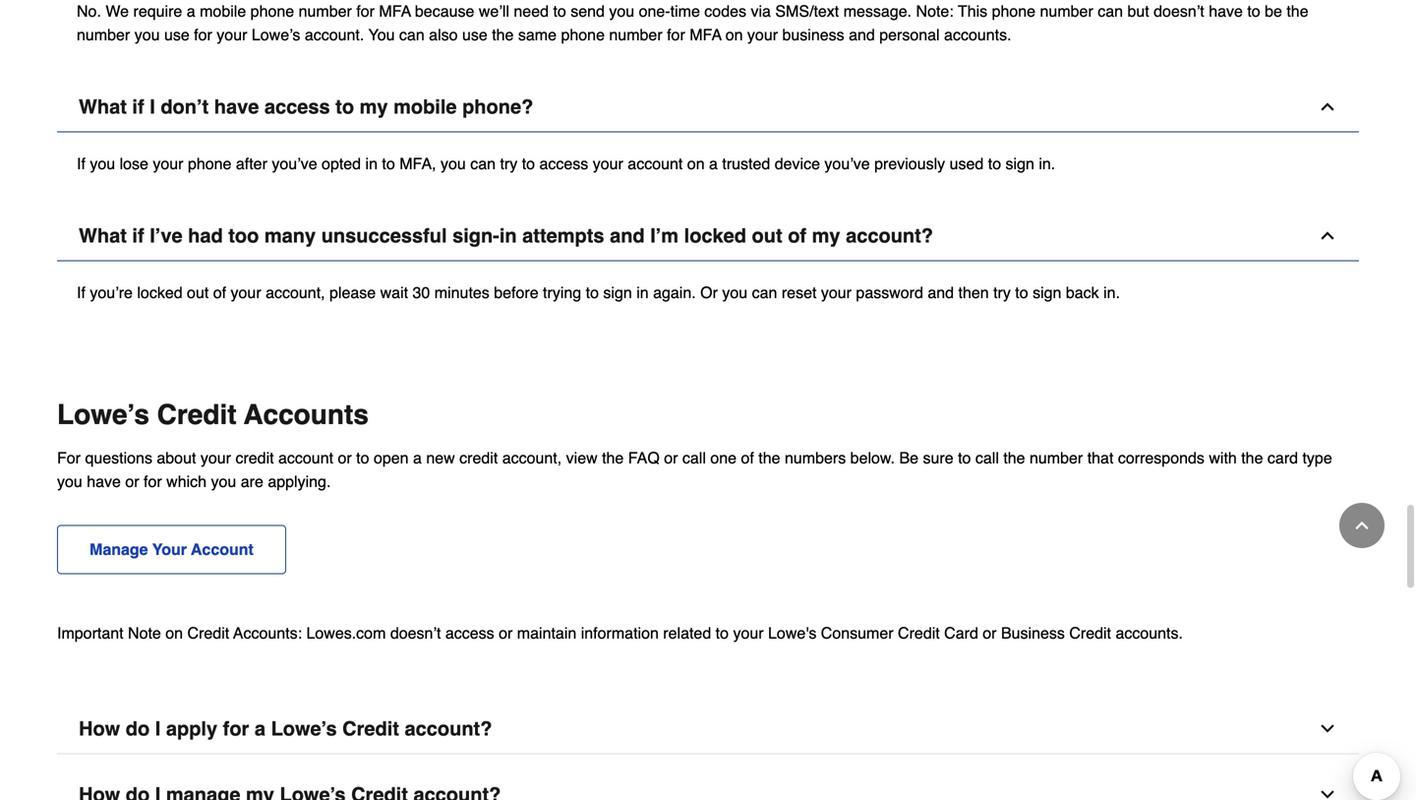 Task type: describe. For each thing, give the bounding box(es) containing it.
back
[[1067, 283, 1100, 302]]

access inside 'button'
[[265, 95, 330, 118]]

0 vertical spatial try
[[500, 154, 518, 173]]

card
[[1268, 449, 1299, 467]]

your inside for questions about your credit account or to open a new credit account, view the faq or call one of the numbers below. be sure to call the number that corresponds with the card type you have or for which  you are applying.
[[201, 449, 231, 467]]

password
[[857, 283, 924, 302]]

0 horizontal spatial locked
[[137, 283, 183, 302]]

opted
[[322, 154, 361, 173]]

1 vertical spatial doesn't
[[390, 624, 441, 642]]

to right related at the bottom
[[716, 624, 729, 642]]

that
[[1088, 449, 1114, 467]]

open
[[374, 449, 409, 467]]

for up you
[[357, 2, 375, 20]]

via
[[751, 2, 771, 20]]

the right with
[[1242, 449, 1264, 467]]

2 horizontal spatial and
[[928, 283, 955, 302]]

manage
[[90, 540, 148, 558]]

require
[[133, 2, 182, 20]]

lowe's inside button
[[271, 717, 337, 740]]

the right be
[[1287, 2, 1309, 20]]

1 horizontal spatial account?
[[846, 224, 934, 247]]

account, inside for questions about your credit account or to open a new credit account, view the faq or call one of the numbers below. be sure to call the number that corresponds with the card type you have or for which  you are applying.
[[503, 449, 562, 467]]

codes
[[705, 2, 747, 20]]

to left send
[[553, 2, 567, 20]]

for
[[57, 449, 81, 467]]

2 use from the left
[[462, 26, 488, 44]]

account.
[[305, 26, 364, 44]]

with
[[1210, 449, 1238, 467]]

if for what if i don't have access to my mobile phone?
[[77, 154, 86, 173]]

number inside for questions about your credit account or to open a new credit account, view the faq or call one of the numbers below. be sure to call the number that corresponds with the card type you have or for which  you are applying.
[[1030, 449, 1084, 467]]

2 vertical spatial in
[[637, 283, 649, 302]]

1 vertical spatial account?
[[405, 717, 492, 740]]

to right trying
[[586, 283, 599, 302]]

same
[[518, 26, 557, 44]]

faq
[[629, 449, 660, 467]]

for inside for questions about your credit account or to open a new credit account, view the faq or call one of the numbers below. be sure to call the number that corresponds with the card type you have or for which  you are applying.
[[144, 472, 162, 491]]

message.
[[844, 2, 912, 20]]

for inside button
[[223, 717, 249, 740]]

lowes.com
[[306, 624, 386, 642]]

a left trusted
[[710, 154, 718, 173]]

numbers
[[785, 449, 846, 467]]

can left but
[[1098, 2, 1124, 20]]

to left 'mfa,' at the top
[[382, 154, 395, 173]]

you left one-
[[609, 2, 635, 20]]

wait
[[380, 283, 408, 302]]

in for opted
[[366, 154, 378, 173]]

apply
[[166, 717, 218, 740]]

one-
[[639, 2, 671, 20]]

if for what if i've had too many unsuccessful sign-in attempts and i'm locked out of my account?
[[77, 283, 86, 302]]

which
[[166, 472, 207, 491]]

to left be
[[1248, 2, 1261, 20]]

or left maintain
[[499, 624, 513, 642]]

we
[[106, 2, 129, 20]]

maintain
[[517, 624, 577, 642]]

account
[[191, 540, 254, 558]]

attempts
[[523, 224, 605, 247]]

i for do
[[155, 717, 161, 740]]

0 horizontal spatial in.
[[1039, 154, 1056, 173]]

what if i've had too many unsuccessful sign-in attempts and i'm locked out of my account? button
[[57, 211, 1360, 261]]

again.
[[653, 283, 696, 302]]

locked inside button
[[685, 224, 747, 247]]

minutes
[[435, 283, 490, 302]]

lowe's credit accounts
[[57, 399, 369, 431]]

important
[[57, 624, 124, 642]]

note:
[[917, 2, 954, 20]]

sign-
[[453, 224, 500, 247]]

my inside 'button'
[[360, 95, 388, 118]]

scroll to top element
[[1340, 503, 1386, 548]]

manage your account link
[[57, 525, 286, 574]]

you left lose
[[90, 154, 115, 173]]

chevron up image inside the 'scroll to top' element
[[1353, 516, 1373, 535]]

no. we require a mobile phone number for mfa because we'll need to send you one-time codes via sms/text message. note: this phone number can but doesn't have to be the number you use for your lowe's account. you can also use the same phone number for mfa on your business and personal accounts.
[[77, 2, 1309, 44]]

1 vertical spatial on
[[688, 154, 705, 173]]

chevron up image for what if i've had too many unsuccessful sign-in attempts and i'm locked out of my account?
[[1319, 226, 1338, 246]]

number down one-
[[610, 26, 663, 44]]

if you're locked out of your account, please wait 30 minutes before trying to sign in again. or you can reset your password and then try to sign back in.
[[77, 283, 1121, 302]]

0 vertical spatial mfa
[[379, 2, 411, 20]]

business
[[783, 26, 845, 44]]

credit inside button
[[343, 717, 399, 740]]

after
[[236, 154, 268, 173]]

for questions about your credit account or to open a new credit account, view the faq or call one of the numbers below. be sure to call the number that corresponds with the card type you have or for which  you are applying.
[[57, 449, 1333, 491]]

if you lose your phone after you've opted in to mfa, you can try to access your account on a trusted device you've previously used to sign in.
[[77, 154, 1056, 173]]

1 credit from the left
[[236, 449, 274, 467]]

accounts. inside no. we require a mobile phone number for mfa because we'll need to send you one-time codes via sms/text message. note: this phone number can but doesn't have to be the number you use for your lowe's account. you can also use the same phone number for mfa on your business and personal accounts.
[[945, 26, 1012, 44]]

0 horizontal spatial account,
[[266, 283, 325, 302]]

2 you've from the left
[[825, 154, 871, 173]]

a inside for questions about your credit account or to open a new credit account, view the faq or call one of the numbers below. be sure to call the number that corresponds with the card type you have or for which  you are applying.
[[413, 449, 422, 467]]

before
[[494, 283, 539, 302]]

you're
[[90, 283, 133, 302]]

then
[[959, 283, 990, 302]]

number down we on the top left of the page
[[77, 26, 130, 44]]

related
[[664, 624, 712, 642]]

what if i don't have access to my mobile phone?
[[79, 95, 534, 118]]

you left are
[[211, 472, 236, 491]]

time
[[671, 2, 700, 20]]

because
[[415, 2, 475, 20]]

important note on credit accounts: lowes.com doesn't access or maintain information related to your lowe's consumer credit card or business credit accounts.
[[57, 624, 1184, 642]]

what if i don't have access to my mobile phone? button
[[57, 82, 1360, 132]]

your
[[152, 540, 187, 558]]

please
[[330, 283, 376, 302]]

2 horizontal spatial access
[[540, 154, 589, 173]]

business
[[1002, 624, 1066, 642]]

doesn't inside no. we require a mobile phone number for mfa because we'll need to send you one-time codes via sms/text message. note: this phone number can but doesn't have to be the number you use for your lowe's account. you can also use the same phone number for mfa on your business and personal accounts.
[[1154, 2, 1205, 20]]

view
[[566, 449, 598, 467]]

and inside what if i've had too many unsuccessful sign-in attempts and i'm locked out of my account? button
[[610, 224, 645, 247]]

or right faq
[[664, 449, 678, 467]]

personal
[[880, 26, 940, 44]]

applying.
[[268, 472, 331, 491]]

many
[[265, 224, 316, 247]]

reset
[[782, 283, 817, 302]]

lose
[[120, 154, 149, 173]]

don't
[[161, 95, 209, 118]]

information
[[581, 624, 659, 642]]

we'll
[[479, 2, 510, 20]]

i for if
[[150, 95, 155, 118]]

out inside button
[[752, 224, 783, 247]]

1 call from the left
[[683, 449, 706, 467]]

too
[[229, 224, 259, 247]]

about
[[157, 449, 196, 467]]

had
[[188, 224, 223, 247]]

how do i apply for a lowe's credit account? button
[[57, 704, 1360, 754]]

or left open
[[338, 449, 352, 467]]

account inside for questions about your credit account or to open a new credit account, view the faq or call one of the numbers below. be sure to call the number that corresponds with the card type you have or for which  you are applying.
[[278, 449, 334, 467]]

to inside 'button'
[[336, 95, 354, 118]]

1 vertical spatial lowe's
[[57, 399, 149, 431]]



Task type: locate. For each thing, give the bounding box(es) containing it.
be
[[900, 449, 919, 467]]

1 vertical spatial out
[[187, 283, 209, 302]]

chevron down image inside how do i apply for a lowe's credit account? button
[[1319, 719, 1338, 739]]

access up opted
[[265, 95, 330, 118]]

device
[[775, 154, 821, 173]]

1 horizontal spatial call
[[976, 449, 1000, 467]]

have inside for questions about your credit account or to open a new credit account, view the faq or call one of the numbers below. be sure to call the number that corresponds with the card type you have or for which  you are applying.
[[87, 472, 121, 491]]

doesn't right but
[[1154, 2, 1205, 20]]

2 horizontal spatial on
[[726, 26, 743, 44]]

1 horizontal spatial access
[[446, 624, 495, 642]]

the down we'll
[[492, 26, 514, 44]]

credit up are
[[236, 449, 274, 467]]

a inside no. we require a mobile phone number for mfa because we'll need to send you one-time codes via sms/text message. note: this phone number can but doesn't have to be the number you use for your lowe's account. you can also use the same phone number for mfa on your business and personal accounts.
[[187, 2, 195, 20]]

1 horizontal spatial try
[[994, 283, 1011, 302]]

of inside for questions about your credit account or to open a new credit account, view the faq or call one of the numbers below. be sure to call the number that corresponds with the card type you have or for which  you are applying.
[[741, 449, 755, 467]]

in for sign-
[[500, 224, 517, 247]]

trusted
[[723, 154, 771, 173]]

of
[[788, 224, 807, 247], [213, 283, 226, 302], [741, 449, 755, 467]]

what
[[79, 95, 127, 118], [79, 224, 127, 247]]

doesn't right lowes.com
[[390, 624, 441, 642]]

0 horizontal spatial account
[[278, 449, 334, 467]]

1 vertical spatial try
[[994, 283, 1011, 302]]

0 vertical spatial if
[[132, 95, 144, 118]]

below.
[[851, 449, 896, 467]]

your
[[217, 26, 247, 44], [748, 26, 778, 44], [153, 154, 184, 173], [593, 154, 624, 173], [231, 283, 261, 302], [822, 283, 852, 302], [201, 449, 231, 467], [734, 624, 764, 642]]

1 horizontal spatial mfa
[[690, 26, 722, 44]]

locked
[[685, 224, 747, 247], [137, 283, 183, 302]]

1 if from the top
[[77, 154, 86, 173]]

0 vertical spatial in.
[[1039, 154, 1056, 173]]

if for i've
[[132, 224, 144, 247]]

unsuccessful
[[321, 224, 447, 247]]

30
[[413, 283, 430, 302]]

2 vertical spatial of
[[741, 449, 755, 467]]

2 horizontal spatial in
[[637, 283, 649, 302]]

1 vertical spatial access
[[540, 154, 589, 173]]

if left lose
[[77, 154, 86, 173]]

0 vertical spatial out
[[752, 224, 783, 247]]

have inside no. we require a mobile phone number for mfa because we'll need to send you one-time codes via sms/text message. note: this phone number can but doesn't have to be the number you use for your lowe's account. you can also use the same phone number for mfa on your business and personal accounts.
[[1210, 2, 1244, 20]]

what for what if i've had too many unsuccessful sign-in attempts and i'm locked out of my account?
[[79, 224, 127, 247]]

be
[[1266, 2, 1283, 20]]

out
[[752, 224, 783, 247], [187, 283, 209, 302]]

for right apply
[[223, 717, 249, 740]]

can left reset
[[752, 283, 778, 302]]

0 horizontal spatial call
[[683, 449, 706, 467]]

0 horizontal spatial my
[[360, 95, 388, 118]]

my
[[360, 95, 388, 118], [812, 224, 841, 247]]

of up reset
[[788, 224, 807, 247]]

have inside 'button'
[[214, 95, 259, 118]]

manage your account
[[90, 540, 254, 558]]

1 horizontal spatial account,
[[503, 449, 562, 467]]

mobile up 'mfa,' at the top
[[394, 95, 457, 118]]

2 vertical spatial on
[[166, 624, 183, 642]]

of right one
[[741, 449, 755, 467]]

phone?
[[463, 95, 534, 118]]

0 horizontal spatial on
[[166, 624, 183, 642]]

0 vertical spatial account,
[[266, 283, 325, 302]]

0 vertical spatial accounts.
[[945, 26, 1012, 44]]

1 horizontal spatial in.
[[1104, 283, 1121, 302]]

you right 'mfa,' at the top
[[441, 154, 466, 173]]

1 vertical spatial my
[[812, 224, 841, 247]]

account
[[628, 154, 683, 173], [278, 449, 334, 467]]

1 you've from the left
[[272, 154, 317, 173]]

0 vertical spatial my
[[360, 95, 388, 118]]

0 vertical spatial if
[[77, 154, 86, 173]]

credit
[[157, 399, 237, 431], [187, 624, 229, 642], [898, 624, 940, 642], [1070, 624, 1112, 642], [343, 717, 399, 740]]

in. right back
[[1104, 283, 1121, 302]]

1 horizontal spatial you've
[[825, 154, 871, 173]]

a right require
[[187, 2, 195, 20]]

trying
[[543, 283, 582, 302]]

account up i'm
[[628, 154, 683, 173]]

0 horizontal spatial out
[[187, 283, 209, 302]]

have
[[1210, 2, 1244, 20], [214, 95, 259, 118], [87, 472, 121, 491]]

1 horizontal spatial in
[[500, 224, 517, 247]]

but
[[1128, 2, 1150, 20]]

0 horizontal spatial access
[[265, 95, 330, 118]]

mobile
[[200, 2, 246, 20], [394, 95, 457, 118]]

mobile inside what if i don't have access to my mobile phone? 'button'
[[394, 95, 457, 118]]

chevron up image inside what if i don't have access to my mobile phone? 'button'
[[1319, 97, 1338, 117]]

0 vertical spatial in
[[366, 154, 378, 173]]

try
[[500, 154, 518, 173], [994, 283, 1011, 302]]

have down questions
[[87, 472, 121, 491]]

1 vertical spatial i
[[155, 717, 161, 740]]

2 vertical spatial have
[[87, 472, 121, 491]]

you've right device
[[825, 154, 871, 173]]

0 vertical spatial chevron down image
[[1319, 719, 1338, 739]]

to right then
[[1016, 283, 1029, 302]]

have left be
[[1210, 2, 1244, 20]]

or down questions
[[125, 472, 139, 491]]

0 horizontal spatial accounts.
[[945, 26, 1012, 44]]

lowe's inside no. we require a mobile phone number for mfa because we'll need to send you one-time codes via sms/text message. note: this phone number can but doesn't have to be the number you use for your lowe's account. you can also use the same phone number for mfa on your business and personal accounts.
[[252, 26, 301, 44]]

0 vertical spatial access
[[265, 95, 330, 118]]

on left trusted
[[688, 154, 705, 173]]

sign
[[1006, 154, 1035, 173], [604, 283, 632, 302], [1033, 283, 1062, 302]]

how do i apply for a lowe's credit account?
[[79, 717, 492, 740]]

1 vertical spatial in.
[[1104, 283, 1121, 302]]

chevron up image
[[1319, 97, 1338, 117], [1319, 226, 1338, 246], [1353, 516, 1373, 535]]

1 horizontal spatial of
[[741, 449, 755, 467]]

a inside button
[[255, 717, 266, 740]]

1 horizontal spatial doesn't
[[1154, 2, 1205, 20]]

accounts:
[[233, 624, 302, 642]]

0 vertical spatial and
[[849, 26, 876, 44]]

chevron up image inside what if i've had too many unsuccessful sign-in attempts and i'm locked out of my account? button
[[1319, 226, 1338, 246]]

0 horizontal spatial of
[[213, 283, 226, 302]]

this
[[958, 2, 988, 20]]

lowe's
[[769, 624, 817, 642]]

note
[[128, 624, 161, 642]]

2 what from the top
[[79, 224, 127, 247]]

0 horizontal spatial and
[[610, 224, 645, 247]]

what inside 'button'
[[79, 95, 127, 118]]

sign right trying
[[604, 283, 632, 302]]

chevron down image
[[1319, 719, 1338, 739], [1319, 785, 1338, 800]]

can down the phone?
[[471, 154, 496, 173]]

1 horizontal spatial account
[[628, 154, 683, 173]]

mobile inside no. we require a mobile phone number for mfa because we'll need to send you one-time codes via sms/text message. note: this phone number can but doesn't have to be the number you use for your lowe's account. you can also use the same phone number for mfa on your business and personal accounts.
[[200, 2, 246, 20]]

to left open
[[356, 449, 370, 467]]

one
[[711, 449, 737, 467]]

0 vertical spatial mobile
[[200, 2, 246, 20]]

what up you're
[[79, 224, 127, 247]]

use
[[164, 26, 190, 44], [462, 26, 488, 44]]

and left then
[[928, 283, 955, 302]]

1 vertical spatial chevron down image
[[1319, 785, 1338, 800]]

0 vertical spatial i
[[150, 95, 155, 118]]

do
[[126, 717, 150, 740]]

card
[[945, 624, 979, 642]]

in left again.
[[637, 283, 649, 302]]

mfa up you
[[379, 2, 411, 20]]

locked right you're
[[137, 283, 183, 302]]

0 vertical spatial lowe's
[[252, 26, 301, 44]]

number up the account. in the top of the page
[[299, 2, 352, 20]]

1 vertical spatial locked
[[137, 283, 183, 302]]

and down message.
[[849, 26, 876, 44]]

1 horizontal spatial credit
[[460, 449, 498, 467]]

0 horizontal spatial you've
[[272, 154, 317, 173]]

access left maintain
[[446, 624, 495, 642]]

1 vertical spatial what
[[79, 224, 127, 247]]

1 vertical spatial if
[[132, 224, 144, 247]]

on inside no. we require a mobile phone number for mfa because we'll need to send you one-time codes via sms/text message. note: this phone number can but doesn't have to be the number you use for your lowe's account. you can also use the same phone number for mfa on your business and personal accounts.
[[726, 26, 743, 44]]

my inside button
[[812, 224, 841, 247]]

or right card
[[983, 624, 997, 642]]

0 vertical spatial what
[[79, 95, 127, 118]]

you down require
[[135, 26, 160, 44]]

1 horizontal spatial accounts.
[[1116, 624, 1184, 642]]

previously
[[875, 154, 946, 173]]

account?
[[846, 224, 934, 247], [405, 717, 492, 740]]

call right sure
[[976, 449, 1000, 467]]

to right "used"
[[989, 154, 1002, 173]]

2 horizontal spatial of
[[788, 224, 807, 247]]

if left i've at the top of the page
[[132, 224, 144, 247]]

consumer
[[821, 624, 894, 642]]

1 horizontal spatial locked
[[685, 224, 747, 247]]

in. right "used"
[[1039, 154, 1056, 173]]

1 horizontal spatial my
[[812, 224, 841, 247]]

1 horizontal spatial have
[[214, 95, 259, 118]]

0 horizontal spatial have
[[87, 472, 121, 491]]

my up opted
[[360, 95, 388, 118]]

the right sure
[[1004, 449, 1026, 467]]

you right or
[[723, 283, 748, 302]]

0 horizontal spatial credit
[[236, 449, 274, 467]]

what up lose
[[79, 95, 127, 118]]

2 chevron down image from the top
[[1319, 785, 1338, 800]]

0 horizontal spatial use
[[164, 26, 190, 44]]

chevron up image for what if i don't have access to my mobile phone?
[[1319, 97, 1338, 117]]

1 vertical spatial account,
[[503, 449, 562, 467]]

1 horizontal spatial on
[[688, 154, 705, 173]]

0 vertical spatial on
[[726, 26, 743, 44]]

try right then
[[994, 283, 1011, 302]]

to right sure
[[959, 449, 972, 467]]

0 vertical spatial account
[[628, 154, 683, 173]]

if inside what if i've had too many unsuccessful sign-in attempts and i'm locked out of my account? button
[[132, 224, 144, 247]]

can right you
[[399, 26, 425, 44]]

for down about
[[144, 472, 162, 491]]

for down time
[[667, 26, 686, 44]]

1 vertical spatial mobile
[[394, 95, 457, 118]]

i right "do"
[[155, 717, 161, 740]]

1 vertical spatial chevron up image
[[1319, 226, 1338, 246]]

in right opted
[[366, 154, 378, 173]]

1 vertical spatial in
[[500, 224, 517, 247]]

1 vertical spatial and
[[610, 224, 645, 247]]

call left one
[[683, 449, 706, 467]]

used
[[950, 154, 984, 173]]

1 horizontal spatial out
[[752, 224, 783, 247]]

mfa down codes
[[690, 26, 722, 44]]

of inside what if i've had too many unsuccessful sign-in attempts and i'm locked out of my account? button
[[788, 224, 807, 247]]

to up opted
[[336, 95, 354, 118]]

new
[[426, 449, 455, 467]]

i've
[[150, 224, 183, 247]]

i
[[150, 95, 155, 118], [155, 717, 161, 740]]

the right view
[[602, 449, 624, 467]]

out up reset
[[752, 224, 783, 247]]

can
[[1098, 2, 1124, 20], [399, 26, 425, 44], [471, 154, 496, 173], [752, 283, 778, 302]]

if for i
[[132, 95, 144, 118]]

how
[[79, 717, 120, 740]]

you down 'for' at the left of page
[[57, 472, 82, 491]]

the
[[1287, 2, 1309, 20], [492, 26, 514, 44], [602, 449, 624, 467], [759, 449, 781, 467], [1004, 449, 1026, 467], [1242, 449, 1264, 467]]

access
[[265, 95, 330, 118], [540, 154, 589, 173], [446, 624, 495, 642]]

call
[[683, 449, 706, 467], [976, 449, 1000, 467]]

need
[[514, 2, 549, 20]]

2 vertical spatial lowe's
[[271, 717, 337, 740]]

i inside 'button'
[[150, 95, 155, 118]]

1 use from the left
[[164, 26, 190, 44]]

i inside button
[[155, 717, 161, 740]]

sure
[[924, 449, 954, 467]]

1 vertical spatial accounts.
[[1116, 624, 1184, 642]]

the left numbers
[[759, 449, 781, 467]]

sign left back
[[1033, 283, 1062, 302]]

also
[[429, 26, 458, 44]]

0 vertical spatial have
[[1210, 2, 1244, 20]]

in left attempts
[[500, 224, 517, 247]]

accounts
[[244, 399, 369, 431]]

are
[[241, 472, 264, 491]]

for
[[357, 2, 375, 20], [194, 26, 212, 44], [667, 26, 686, 44], [144, 472, 162, 491], [223, 717, 249, 740]]

and inside no. we require a mobile phone number for mfa because we'll need to send you one-time codes via sms/text message. note: this phone number can but doesn't have to be the number you use for your lowe's account. you can also use the same phone number for mfa on your business and personal accounts.
[[849, 26, 876, 44]]

number left that at right bottom
[[1030, 449, 1084, 467]]

0 vertical spatial locked
[[685, 224, 747, 247]]

questions
[[85, 449, 152, 467]]

0 horizontal spatial mobile
[[200, 2, 246, 20]]

mobile right require
[[200, 2, 246, 20]]

credit right new
[[460, 449, 498, 467]]

if
[[77, 154, 86, 173], [77, 283, 86, 302]]

account up the applying.
[[278, 449, 334, 467]]

sign right "used"
[[1006, 154, 1035, 173]]

out down had
[[187, 283, 209, 302]]

or
[[701, 283, 718, 302]]

2 horizontal spatial have
[[1210, 2, 1244, 20]]

on down codes
[[726, 26, 743, 44]]

i left the "don't" on the top left of page
[[150, 95, 155, 118]]

0 horizontal spatial mfa
[[379, 2, 411, 20]]

1 vertical spatial mfa
[[690, 26, 722, 44]]

1 vertical spatial if
[[77, 283, 86, 302]]

2 credit from the left
[[460, 449, 498, 467]]

a right apply
[[255, 717, 266, 740]]

account,
[[266, 283, 325, 302], [503, 449, 562, 467]]

1 vertical spatial of
[[213, 283, 226, 302]]

2 vertical spatial access
[[446, 624, 495, 642]]

a left new
[[413, 449, 422, 467]]

1 chevron down image from the top
[[1319, 719, 1338, 739]]

0 vertical spatial of
[[788, 224, 807, 247]]

i'm
[[651, 224, 679, 247]]

type
[[1303, 449, 1333, 467]]

for up the "don't" on the top left of page
[[194, 26, 212, 44]]

in inside button
[[500, 224, 517, 247]]

on
[[726, 26, 743, 44], [688, 154, 705, 173], [166, 624, 183, 642]]

1 horizontal spatial and
[[849, 26, 876, 44]]

sms/text
[[776, 2, 840, 20]]

2 if from the top
[[132, 224, 144, 247]]

use down require
[[164, 26, 190, 44]]

1 vertical spatial have
[[214, 95, 259, 118]]

mfa,
[[400, 154, 436, 173]]

2 vertical spatial and
[[928, 283, 955, 302]]

try down the phone?
[[500, 154, 518, 173]]

0 horizontal spatial in
[[366, 154, 378, 173]]

or
[[338, 449, 352, 467], [664, 449, 678, 467], [125, 472, 139, 491], [499, 624, 513, 642], [983, 624, 997, 642]]

1 what from the top
[[79, 95, 127, 118]]

you've right after in the top of the page
[[272, 154, 317, 173]]

on right note
[[166, 624, 183, 642]]

of down had
[[213, 283, 226, 302]]

what for what if i don't have access to my mobile phone?
[[79, 95, 127, 118]]

have right the "don't" on the top left of page
[[214, 95, 259, 118]]

locked right i'm
[[685, 224, 747, 247]]

if
[[132, 95, 144, 118], [132, 224, 144, 247]]

what inside button
[[79, 224, 127, 247]]

my up reset
[[812, 224, 841, 247]]

2 if from the top
[[77, 283, 86, 302]]

if inside what if i don't have access to my mobile phone? 'button'
[[132, 95, 144, 118]]

1 horizontal spatial mobile
[[394, 95, 457, 118]]

number left but
[[1041, 2, 1094, 20]]

you
[[369, 26, 395, 44]]

0 horizontal spatial try
[[500, 154, 518, 173]]

2 call from the left
[[976, 449, 1000, 467]]

1 if from the top
[[132, 95, 144, 118]]

0 vertical spatial account?
[[846, 224, 934, 247]]

if left you're
[[77, 283, 86, 302]]

credit
[[236, 449, 274, 467], [460, 449, 498, 467]]

what if i've had too many unsuccessful sign-in attempts and i'm locked out of my account?
[[79, 224, 934, 247]]

no.
[[77, 2, 101, 20]]

use down we'll
[[462, 26, 488, 44]]

send
[[571, 2, 605, 20]]

account, left view
[[503, 449, 562, 467]]

corresponds
[[1119, 449, 1205, 467]]

0 horizontal spatial doesn't
[[390, 624, 441, 642]]

you've
[[272, 154, 317, 173], [825, 154, 871, 173]]

to down the phone?
[[522, 154, 535, 173]]



Task type: vqa. For each thing, say whether or not it's contained in the screenshot.
bottommost MFA
yes



